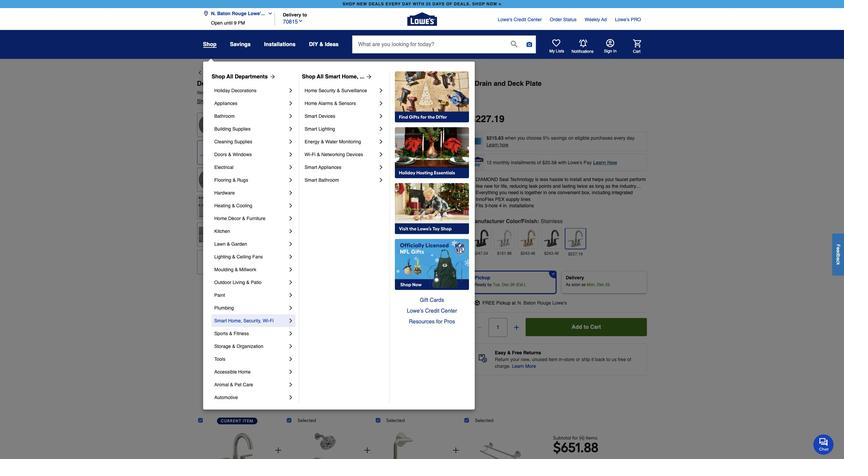 Task type: vqa. For each thing, say whether or not it's contained in the screenshot.
POT related to crock pot slow cooker
no



Task type: locate. For each thing, give the bounding box(es) containing it.
rouge inside button
[[232, 11, 246, 16]]

for inside subtotal for ( 4 ) items $ 651 .88
[[572, 436, 578, 441]]

minus image
[[476, 324, 483, 331]]

n.
[[211, 11, 216, 16], [517, 301, 522, 306]]

stainless right :
[[541, 219, 563, 225]]

0 vertical spatial and
[[494, 80, 506, 88]]

chevron right image for electrical
[[287, 164, 294, 171]]

$215.83
[[487, 135, 504, 141]]

1 horizontal spatial plus image
[[452, 447, 460, 455]]

learn down $215.83
[[487, 142, 499, 148]]

smart home, security, wi-fi link
[[214, 315, 287, 328]]

all for smart
[[317, 74, 324, 80]]

1 horizontal spatial all
[[317, 74, 324, 80]]

search image
[[511, 41, 518, 47]]

pickup left at
[[496, 301, 511, 306]]

chevron right image for home alarms & sensors
[[378, 100, 384, 107]]

& left free
[[507, 350, 511, 356]]

chevron right image for bathroom
[[287, 113, 294, 120]]

center
[[528, 17, 542, 22], [441, 308, 457, 314]]

0 vertical spatial credit
[[514, 17, 526, 22]]

0 vertical spatial wi-
[[305, 152, 312, 157]]

for inside "link"
[[436, 319, 442, 325]]

0 vertical spatial title image
[[199, 142, 220, 163]]

location image
[[203, 11, 208, 16]]

for for resources for pros
[[436, 319, 442, 325]]

bathroom link up 4- at the left of page
[[251, 69, 277, 77]]

title image up electrical
[[199, 142, 220, 163]]

building
[[214, 126, 231, 132]]

to up chevron down image
[[303, 12, 307, 17]]

you inside everything you need is together in one convenient box, including integrated innoflex pex supply lines fits 3-hole 4 in. installations
[[499, 190, 507, 196]]

kitchen link
[[214, 225, 287, 238]]

0 horizontal spatial learn
[[487, 142, 499, 148]]

is inside everything you need is together in one convenient box, including integrated innoflex pex supply lines fits 3-hole 4 in. installations
[[520, 190, 523, 196]]

2 horizontal spatial arrow right image
[[430, 218, 439, 226]]

in inside delta trinsic stainless 4-in centerset 2-handle watersense bathroom sink faucet with drain and deck plate item # 4130955 | model # 2559-ssmpu-dst
[[276, 80, 282, 88]]

smart lighting link
[[305, 123, 378, 135]]

supplies for cleaning supplies
[[234, 139, 252, 145]]

it
[[591, 357, 594, 363]]

0 horizontal spatial your
[[510, 357, 520, 363]]

shop down "open"
[[203, 41, 217, 48]]

1 vertical spatial 25
[[605, 283, 610, 287]]

0 vertical spatial rouge
[[232, 11, 246, 16]]

0 vertical spatial supplies
[[232, 126, 251, 132]]

& right diy
[[319, 41, 323, 48]]

lowes pay logo image
[[471, 157, 485, 167]]

& inside easy & free returns return your new, unused item in-store or ship it back to us free of charge.
[[507, 350, 511, 356]]

& left "water"
[[321, 139, 324, 145]]

1 horizontal spatial 25
[[605, 283, 610, 287]]

learn right pay
[[593, 160, 606, 165]]

& left rugs
[[233, 178, 236, 183]]

1 vertical spatial delivery
[[566, 275, 584, 281]]

3 selected from the left
[[475, 418, 493, 424]]

1 shop from the left
[[212, 74, 225, 80]]

electrical
[[214, 165, 233, 170]]

as left the
[[606, 184, 611, 189]]

paint link
[[214, 289, 287, 302]]

arrow right image inside shop all departments link
[[268, 73, 276, 80]]

$
[[470, 114, 476, 124], [553, 440, 561, 456]]

1 vertical spatial appliances
[[318, 165, 341, 170]]

supplies
[[232, 126, 251, 132], [234, 139, 252, 145]]

1 horizontal spatial devices
[[346, 152, 363, 157]]

shop new deals every day with 25 days of deals. shop now >
[[343, 2, 502, 6]]

0 vertical spatial shop
[[203, 41, 217, 48]]

& inside sports & fitness link
[[229, 331, 232, 337]]

& inside lighting & ceiling fans link
[[232, 254, 235, 260]]

lighting up the moulding
[[214, 254, 231, 260]]

home left the "alarms"
[[305, 101, 317, 106]]

shop left new
[[343, 2, 355, 6]]

$ left .
[[470, 114, 476, 124]]

add
[[572, 324, 582, 331]]

subtotal
[[553, 436, 571, 441]]

to right add
[[584, 324, 589, 331]]

selected for plus image corresponding to selected
[[386, 418, 405, 424]]

2 $243.46 from the left
[[544, 251, 559, 256]]

in
[[276, 80, 282, 88], [543, 190, 547, 196]]

home up kitchen
[[214, 216, 227, 221]]

champagne bronze image
[[519, 230, 537, 247]]

$ inside subtotal for ( 4 ) items $ 651 .88
[[553, 440, 561, 456]]

your up the
[[605, 177, 614, 182]]

0 horizontal spatial #
[[207, 90, 210, 95]]

you
[[517, 135, 525, 141], [499, 190, 507, 196]]

1 horizontal spatial #
[[247, 90, 249, 95]]

security
[[319, 88, 336, 93]]

0 vertical spatial n.
[[211, 11, 216, 16]]

0 horizontal spatial pickup
[[475, 275, 490, 281]]

delivery for as
[[566, 275, 584, 281]]

$243.46 down the champagne bronze "image"
[[521, 251, 535, 256]]

as inside delivery as soon as mon, dec 25
[[582, 283, 586, 287]]

1 horizontal spatial you
[[517, 135, 525, 141]]

1 vertical spatial with
[[558, 160, 567, 165]]

2 horizontal spatial for
[[572, 436, 578, 441]]

to left 'us' in the right bottom of the page
[[606, 357, 610, 363]]

learn inside the $215.83 when you choose 5% savings on eligible purchases every day. learn how
[[487, 142, 499, 148]]

my lists link
[[549, 39, 564, 54]]

0 horizontal spatial 25
[[426, 2, 431, 6]]

pay
[[584, 160, 592, 165]]

is
[[535, 177, 539, 182], [520, 190, 523, 196]]

delta up item
[[197, 80, 213, 88]]

model
[[233, 90, 246, 95]]

heads
[[358, 70, 374, 76]]

1 vertical spatial $
[[553, 440, 561, 456]]

to inside button
[[584, 324, 589, 331]]

0 vertical spatial in
[[276, 80, 282, 88]]

0 horizontal spatial shop
[[212, 74, 225, 80]]

chevron right image for smart home, security, wi-fi
[[287, 318, 294, 325]]

lighting up "water"
[[319, 126, 335, 132]]

center up "pros"
[[441, 308, 457, 314]]

$247.24
[[473, 251, 488, 256]]

arrow right image
[[268, 73, 276, 80], [364, 73, 372, 80], [430, 218, 439, 226]]

0 vertical spatial stainless
[[239, 80, 269, 88]]

chevron right image for appliances
[[287, 100, 294, 107]]

# right item
[[207, 90, 210, 95]]

chevron right image for outdoor living & patio
[[287, 279, 294, 286]]

plus image
[[513, 324, 520, 331], [274, 447, 283, 455], [452, 447, 460, 455]]

wi- right security,
[[263, 318, 270, 324]]

4 inside subtotal for ( 4 ) items $ 651 .88
[[581, 436, 583, 441]]

gift
[[420, 298, 428, 304]]

1 horizontal spatial sink
[[420, 80, 434, 88]]

chevron left image
[[197, 70, 202, 75]]

delivery inside delivery as soon as mon, dec 25
[[566, 275, 584, 281]]

e up d
[[836, 247, 841, 250]]

0 vertical spatial fi
[[312, 152, 316, 157]]

shop for shop all departments
[[212, 74, 225, 80]]

2 e from the top
[[836, 250, 841, 253]]

3-
[[485, 203, 489, 209]]

cart down lowe's home improvement cart image at the top
[[633, 49, 641, 54]]

rouge right at
[[537, 301, 551, 306]]

1 vertical spatial n.
[[517, 301, 522, 306]]

gift cards
[[420, 298, 444, 304]]

doors & windows link
[[214, 148, 287, 161]]

& left millwork
[[235, 267, 238, 273]]

faucets up 2-
[[309, 70, 330, 76]]

n. baton rouge lowe'...
[[211, 11, 265, 16]]

deals
[[369, 2, 384, 6]]

1 vertical spatial 4
[[581, 436, 583, 441]]

to inside easy & free returns return your new, unused item in-store or ship it back to us free of charge.
[[606, 357, 610, 363]]

and up twice
[[583, 177, 591, 182]]

purchases
[[591, 135, 613, 141]]

you down life, in the right top of the page
[[499, 190, 507, 196]]

1 horizontal spatial learn
[[512, 364, 524, 369]]

shop for shop all smart home, ...
[[302, 74, 315, 80]]

for left (
[[572, 436, 578, 441]]

1 horizontal spatial faucets
[[419, 70, 440, 76]]

& left pet
[[230, 382, 233, 388]]

delivery up soon
[[566, 275, 584, 281]]

0 horizontal spatial plus image
[[274, 447, 283, 455]]

back
[[595, 357, 605, 363]]

the
[[612, 184, 618, 189]]

& inside flooring & rugs link
[[233, 178, 236, 183]]

installations button
[[264, 38, 296, 51]]

bathroom down bathroom sink faucets link
[[386, 80, 418, 88]]

is inside diamond seal technology is less hassle to install and helps your faucet perform like new for life, reducing leak points and lasting twice as long as the industry standard
[[535, 177, 539, 182]]

& right doors
[[228, 152, 231, 157]]

& up smart appliances
[[317, 152, 320, 157]]

0 vertical spatial 25
[[426, 2, 431, 6]]

1 vertical spatial title image
[[199, 197, 220, 218]]

1 all from the left
[[226, 74, 233, 80]]

1 horizontal spatial stainless
[[541, 219, 563, 225]]

option group
[[468, 269, 650, 297]]

all for departments
[[226, 74, 233, 80]]

1 e from the top
[[836, 247, 841, 250]]

1 vertical spatial of
[[627, 357, 631, 363]]

shop left now
[[472, 2, 485, 6]]

1 horizontal spatial your
[[605, 177, 614, 182]]

smart devices
[[305, 114, 335, 119]]

2 dec from the left
[[597, 283, 604, 287]]

on
[[568, 135, 574, 141]]

$243.46 down venetian bronze image
[[544, 251, 559, 256]]

0 vertical spatial lighting
[[319, 126, 335, 132]]

home, up the sports & fitness
[[228, 318, 242, 324]]

center left order
[[528, 17, 542, 22]]

1 horizontal spatial and
[[553, 184, 561, 189]]

0 horizontal spatial 4
[[499, 203, 502, 209]]

None search field
[[352, 35, 536, 59]]

day
[[402, 2, 411, 6]]

technology
[[510, 177, 534, 182]]

& right sports
[[229, 331, 232, 337]]

centerset
[[284, 80, 314, 88]]

smart for smart home, security, wi-fi
[[214, 318, 227, 324]]

dec left 26
[[502, 283, 509, 287]]

cart right add
[[590, 324, 601, 331]]

helps
[[592, 177, 604, 182]]

19
[[494, 114, 504, 124]]

1 horizontal spatial center
[[528, 17, 542, 22]]

1 horizontal spatial appliances
[[318, 165, 341, 170]]

wi- down energy
[[305, 152, 312, 157]]

for left life, in the right top of the page
[[494, 184, 500, 189]]

your inside easy & free returns return your new, unused item in-store or ship it back to us free of charge.
[[510, 357, 520, 363]]

chevron right image
[[287, 87, 294, 94], [287, 100, 294, 107], [287, 113, 294, 120], [378, 113, 384, 120], [378, 126, 384, 132], [287, 138, 294, 145], [378, 151, 384, 158], [287, 164, 294, 171], [287, 177, 294, 184], [378, 177, 384, 184], [287, 190, 294, 196], [287, 203, 294, 209], [287, 215, 294, 222], [287, 228, 294, 235], [287, 241, 294, 248], [287, 267, 294, 273], [287, 292, 294, 299], [287, 305, 294, 312], [287, 331, 294, 337], [287, 343, 294, 350], [287, 382, 294, 389], [287, 395, 294, 401]]

1 horizontal spatial $243.46
[[544, 251, 559, 256]]

1 vertical spatial sink
[[420, 80, 434, 88]]

every
[[386, 2, 401, 6]]

chevron down image
[[298, 18, 303, 23]]

1 horizontal spatial fi
[[312, 152, 316, 157]]

1 horizontal spatial shop
[[302, 74, 315, 80]]

25 right with
[[426, 2, 431, 6]]

for left "pros"
[[436, 319, 442, 325]]

smart for smart devices
[[305, 114, 317, 119]]

1 # from the left
[[207, 90, 210, 95]]

home for home alarms & sensors
[[305, 101, 317, 106]]

alarms
[[318, 101, 333, 106]]

lowe's home improvement lists image
[[552, 39, 560, 47]]

1 horizontal spatial selected
[[386, 418, 405, 424]]

of left '$20.58'
[[537, 160, 541, 165]]

25 for shop
[[426, 2, 431, 6]]

1 vertical spatial you
[[499, 190, 507, 196]]

0 horizontal spatial rouge
[[232, 11, 246, 16]]

1 vertical spatial credit
[[425, 308, 439, 314]]

2 vertical spatial learn
[[512, 364, 524, 369]]

1 horizontal spatial in
[[543, 190, 547, 196]]

flooring & rugs
[[214, 178, 248, 183]]

furniture
[[247, 216, 265, 221]]

shop inside shop all smart home, ... link
[[302, 74, 315, 80]]

0 vertical spatial is
[[535, 177, 539, 182]]

n. right location image
[[211, 11, 216, 16]]

smart lighting
[[305, 126, 335, 132]]

bathroom right heads
[[380, 70, 405, 76]]

delivery
[[283, 12, 301, 17], [566, 275, 584, 281]]

free
[[482, 301, 495, 306]]

n. right at
[[517, 301, 522, 306]]

a
[[836, 258, 841, 260]]

fits
[[476, 203, 483, 209]]

0 horizontal spatial n.
[[211, 11, 216, 16]]

bathroom
[[251, 70, 277, 76], [282, 70, 308, 76], [380, 70, 405, 76], [386, 80, 418, 88], [214, 114, 235, 119], [319, 178, 339, 183]]

lowe's down as
[[552, 301, 567, 306]]

1 horizontal spatial of
[[627, 357, 631, 363]]

25 inside delivery as soon as mon, dec 25
[[605, 283, 610, 287]]

1 $243.46 from the left
[[521, 251, 535, 256]]

pm
[[238, 20, 245, 26]]

chevron right image for heating & cooling
[[287, 203, 294, 209]]

days
[[433, 2, 445, 6]]

to right back
[[219, 70, 225, 76]]

baton inside button
[[217, 11, 231, 16]]

pickup up ready
[[475, 275, 490, 281]]

chevron right image for home security & surveillance
[[378, 87, 384, 94]]

stainless up 2559-
[[239, 80, 269, 88]]

appliances link
[[214, 97, 287, 110]]

appliances down | at the top
[[214, 101, 237, 106]]

f e e d b a c k
[[836, 244, 841, 265]]

wi-
[[305, 152, 312, 157], [263, 318, 270, 324]]

lowe's home improvement logo image
[[407, 4, 437, 34]]

1 horizontal spatial as
[[589, 184, 594, 189]]

1 horizontal spatial is
[[535, 177, 539, 182]]

faucet
[[615, 177, 628, 182]]

home, left ... on the top of the page
[[342, 74, 358, 80]]

home alarms & sensors link
[[305, 97, 378, 110]]

k
[[836, 263, 841, 265]]

$ left (
[[553, 440, 561, 456]]

1 horizontal spatial delivery
[[566, 275, 584, 281]]

lowe's home improvement cart image
[[633, 39, 641, 47]]

0 horizontal spatial of
[[537, 160, 541, 165]]

$20.58
[[542, 160, 557, 165]]

0 vertical spatial you
[[517, 135, 525, 141]]

.88
[[580, 440, 598, 456]]

better together heading
[[197, 389, 620, 400]]

with left the drain
[[459, 80, 473, 88]]

2 vertical spatial for
[[572, 436, 578, 441]]

chevron right image for smart bathroom
[[378, 177, 384, 184]]

fi right security,
[[270, 318, 274, 324]]

supplies up windows
[[234, 139, 252, 145]]

all inside shop all smart home, ... link
[[317, 74, 324, 80]]

baton right at
[[523, 301, 536, 306]]

Stepper number input field with increment and decrement buttons number field
[[489, 318, 507, 337]]

shop up holiday
[[212, 74, 225, 80]]

& inside home décor & furniture link
[[242, 216, 245, 221]]

fi down energy
[[312, 152, 316, 157]]

for for subtotal for ( 4 ) items $ 651 .88
[[572, 436, 578, 441]]

title image left "garden" on the bottom left
[[199, 225, 220, 245]]

0 vertical spatial center
[[528, 17, 542, 22]]

selected for plus icon
[[298, 418, 316, 424]]

2 shop from the left
[[302, 74, 315, 80]]

chevron right image for tools
[[287, 356, 294, 363]]

0 horizontal spatial in
[[276, 80, 282, 88]]

4 left in.
[[499, 203, 502, 209]]

chevron right image
[[378, 87, 384, 94], [378, 100, 384, 107], [287, 126, 294, 132], [378, 138, 384, 145], [287, 151, 294, 158], [378, 164, 384, 171], [287, 254, 294, 260], [287, 279, 294, 286], [287, 318, 294, 325], [287, 356, 294, 363], [287, 369, 294, 376]]

handle
[[322, 80, 344, 88]]

dec inside delivery as soon as mon, dec 25
[[597, 283, 604, 287]]

1 horizontal spatial credit
[[514, 17, 526, 22]]

0 horizontal spatial baton
[[217, 11, 231, 16]]

in inside everything you need is together in one convenient box, including integrated innoflex pex supply lines fits 3-hole 4 in. installations
[[543, 190, 547, 196]]

as right soon
[[582, 283, 586, 287]]

your down free
[[510, 357, 520, 363]]

shop down item
[[197, 99, 210, 105]]

learn down new,
[[512, 364, 524, 369]]

& left patio
[[246, 280, 249, 285]]

arrow right image inside shop all smart home, ... link
[[364, 73, 372, 80]]

4 left items
[[581, 436, 583, 441]]

1 horizontal spatial rouge
[[537, 301, 551, 306]]

& up handle
[[331, 70, 335, 76]]

sink inside delta trinsic stainless 4-in centerset 2-handle watersense bathroom sink faucet with drain and deck plate item # 4130955 | model # 2559-ssmpu-dst
[[420, 80, 434, 88]]

bathroom link
[[251, 69, 277, 77], [214, 110, 287, 123]]

& inside outdoor living & patio 'link'
[[246, 280, 249, 285]]

add to cart button
[[526, 318, 647, 337]]

in up dst
[[276, 80, 282, 88]]

f e e d b a c k button
[[832, 234, 844, 276]]

ssmpu-
[[262, 90, 280, 95]]

0 horizontal spatial arrow right image
[[268, 73, 276, 80]]

2 faucets from the left
[[419, 70, 440, 76]]

title image
[[199, 142, 220, 163], [199, 197, 220, 218], [199, 225, 220, 245]]

installations
[[509, 203, 534, 209]]

diamond seal technology is less hassle to install and helps your faucet perform like new for life, reducing leak points and lasting twice as long as the industry standard
[[476, 177, 646, 196]]

1 vertical spatial in
[[543, 190, 547, 196]]

delivery up 70815 on the top left of the page
[[283, 12, 301, 17]]

faucet
[[436, 80, 457, 88]]

& inside bathroom faucets & shower heads link
[[331, 70, 335, 76]]

4.5 stars image
[[231, 99, 236, 105]]

& inside lawn & garden link
[[227, 242, 230, 247]]

0 vertical spatial your
[[605, 177, 614, 182]]

dec inside pickup ready by tue, dec 26 (est.)
[[502, 283, 509, 287]]

0 horizontal spatial is
[[520, 190, 523, 196]]

1 vertical spatial for
[[436, 319, 442, 325]]

is left less at right
[[535, 177, 539, 182]]

2 horizontal spatial selected
[[475, 418, 493, 424]]

shower
[[337, 70, 356, 76]]

0 horizontal spatial as
[[582, 283, 586, 287]]

weekly ad
[[585, 17, 607, 22]]

1 vertical spatial stainless
[[541, 219, 563, 225]]

25 for delivery
[[605, 283, 610, 287]]

1 vertical spatial supplies
[[234, 139, 252, 145]]

dec right the "mon," at the bottom
[[597, 283, 604, 287]]

heating & cooling
[[214, 203, 252, 209]]

deals.
[[454, 2, 471, 6]]

ideas
[[325, 41, 339, 48]]

0 horizontal spatial you
[[499, 190, 507, 196]]

title image down hardware
[[199, 197, 220, 218]]

1 vertical spatial cart
[[590, 324, 601, 331]]

lowe's home improvement account image
[[606, 39, 614, 47]]

smart for smart lighting
[[305, 126, 317, 132]]

with right '$20.58'
[[558, 160, 567, 165]]

1 vertical spatial bathroom link
[[214, 110, 287, 123]]

0 horizontal spatial fi
[[270, 318, 274, 324]]

matte black image
[[472, 230, 490, 247]]

1 dec from the left
[[502, 283, 509, 287]]

home down 2-
[[305, 88, 317, 93]]

chevron right image for smart devices
[[378, 113, 384, 120]]

all inside shop all departments link
[[226, 74, 233, 80]]

home décor & furniture
[[214, 216, 265, 221]]

25 right the "mon," at the bottom
[[605, 283, 610, 287]]

pickup image
[[474, 301, 480, 306]]

1 horizontal spatial cart
[[633, 49, 641, 54]]

& right the "alarms"
[[334, 101, 337, 106]]

2 horizontal spatial learn
[[593, 160, 606, 165]]

chevron right image for automotive
[[287, 395, 294, 401]]

2 all from the left
[[317, 74, 324, 80]]

& inside home alarms & sensors link
[[334, 101, 337, 106]]

open until 9 pm
[[211, 20, 245, 26]]

faucets
[[309, 70, 330, 76], [419, 70, 440, 76]]

pickup ready by tue, dec 26 (est.)
[[475, 275, 526, 287]]

appliances down the networking at the left
[[318, 165, 341, 170]]

devices inside smart devices link
[[319, 114, 335, 119]]

2 selected from the left
[[386, 418, 405, 424]]

1 horizontal spatial dec
[[597, 283, 604, 287]]

& inside storage & organization link
[[232, 344, 235, 349]]

1 vertical spatial fi
[[270, 318, 274, 324]]

chevron right image for sports & fitness
[[287, 331, 294, 337]]

0 vertical spatial home,
[[342, 74, 358, 80]]

supplies up cleaning supplies
[[232, 126, 251, 132]]

chevron right image for wi-fi & networking devices
[[378, 151, 384, 158]]

devices down monitoring
[[346, 152, 363, 157]]

you right when
[[517, 135, 525, 141]]

1 selected from the left
[[298, 418, 316, 424]]

delta down 4130955
[[211, 99, 224, 105]]

and inside delta trinsic stainless 4-in centerset 2-handle watersense bathroom sink faucet with drain and deck plate item # 4130955 | model # 2559-ssmpu-dst
[[494, 80, 506, 88]]

lawn & garden link
[[214, 238, 287, 251]]

1 vertical spatial baton
[[523, 301, 536, 306]]

new
[[357, 2, 367, 6]]

chevron right image for lighting & ceiling fans
[[287, 254, 294, 260]]

cleaning
[[214, 139, 233, 145]]

lowe's
[[498, 17, 512, 22], [615, 17, 630, 22], [568, 160, 582, 165], [552, 301, 567, 306]]

supplies for building supplies
[[232, 126, 251, 132]]

e up the b
[[836, 250, 841, 253]]

chevron right image for building supplies
[[287, 126, 294, 132]]

chevron down image
[[265, 11, 273, 16]]

shop inside shop all departments link
[[212, 74, 225, 80]]

item
[[197, 90, 206, 95]]

animal
[[214, 382, 229, 388]]

bathroom link down 4.5 stars image at left
[[214, 110, 287, 123]]

& inside the animal & pet care link
[[230, 382, 233, 388]]

& right the lawn
[[227, 242, 230, 247]]

& inside heating & cooling link
[[232, 203, 235, 209]]

0 vertical spatial delivery
[[283, 12, 301, 17]]

bathroom inside delta trinsic stainless 4-in centerset 2-handle watersense bathroom sink faucet with drain and deck plate item # 4130955 | model # 2559-ssmpu-dst
[[386, 80, 418, 88]]

shop left 2-
[[302, 74, 315, 80]]



Task type: describe. For each thing, give the bounding box(es) containing it.
2 shop from the left
[[472, 2, 485, 6]]

2 horizontal spatial and
[[583, 177, 591, 182]]

sign in
[[604, 49, 617, 54]]

color/finish
[[506, 219, 537, 225]]

heart outline image
[[284, 98, 292, 106]]

center for lowe's credit center
[[528, 17, 542, 22]]

new
[[484, 184, 493, 189]]

arrow left image
[[243, 218, 251, 226]]

& inside home security & surveillance link
[[337, 88, 340, 93]]

bathroom down smart appliances
[[319, 178, 339, 183]]

1 shop from the left
[[343, 2, 355, 6]]

0 horizontal spatial sink
[[406, 70, 418, 76]]

resources for pros link
[[395, 317, 469, 328]]

chevron right image for home décor & furniture
[[287, 215, 294, 222]]

mon,
[[587, 283, 596, 287]]

lowe's pro
[[615, 17, 641, 22]]

plus image for selected
[[452, 447, 460, 455]]

decorations
[[231, 88, 257, 93]]

1 vertical spatial learn
[[593, 160, 606, 165]]

lighting & ceiling fans
[[214, 254, 263, 260]]

manufacturer color/finish : stainless
[[470, 219, 563, 225]]

my
[[549, 49, 555, 54]]

2 horizontal spatial plus image
[[513, 324, 520, 331]]

animal & pet care
[[214, 382, 253, 388]]

lowe's down >
[[498, 17, 512, 22]]

|
[[230, 90, 231, 95]]

home for home décor & furniture
[[214, 216, 227, 221]]

plate
[[526, 80, 542, 88]]

1 horizontal spatial pickup
[[496, 301, 511, 306]]

free pickup at n. baton rouge lowe's
[[482, 301, 567, 306]]

including
[[592, 190, 611, 196]]

1 vertical spatial lighting
[[214, 254, 231, 260]]

...
[[360, 74, 364, 80]]

your inside diamond seal technology is less hassle to install and helps your faucet perform like new for life, reducing leak points and lasting twice as long as the industry standard
[[605, 177, 614, 182]]

better together
[[373, 390, 444, 399]]

c
[[836, 260, 841, 263]]

one
[[548, 190, 556, 196]]

item number 4 1 3 0 9 5 5 and model number 2 5 5 9 - s s m p u - d s t element
[[197, 89, 647, 96]]

chevron right image for holiday decorations
[[287, 87, 294, 94]]

2 # from the left
[[247, 90, 249, 95]]

2559-
[[249, 90, 262, 95]]

& inside moulding & millwork link
[[235, 267, 238, 273]]

1 horizontal spatial n.
[[517, 301, 522, 306]]

$ 227 . 19
[[470, 114, 504, 124]]

for inside diamond seal technology is less hassle to install and helps your faucet perform like new for life, reducing leak points and lasting twice as long as the industry standard
[[494, 184, 500, 189]]

in.
[[503, 203, 508, 209]]

items
[[586, 436, 597, 441]]

manufacturer
[[470, 219, 505, 225]]

:
[[537, 219, 539, 225]]

visit the lowe's toy shop. image
[[395, 183, 469, 235]]

charge.
[[495, 364, 511, 369]]

0 horizontal spatial appliances
[[214, 101, 237, 106]]

holiday decorations link
[[214, 84, 287, 97]]

& inside doors & windows link
[[228, 152, 231, 157]]

chevron right image for hardware
[[287, 190, 294, 196]]

chevron right image for cleaning supplies
[[287, 138, 294, 145]]

chrome image
[[496, 230, 513, 247]]

order status link
[[550, 16, 577, 23]]

supply
[[506, 197, 520, 202]]

weekly ad link
[[585, 16, 607, 23]]

installations
[[264, 41, 296, 48]]

in
[[613, 49, 617, 54]]

free
[[618, 357, 626, 363]]

shop all smart home, ... link
[[302, 73, 372, 81]]

in-
[[559, 357, 564, 363]]

Search Query text field
[[352, 36, 505, 53]]

doors
[[214, 152, 227, 157]]

wi-fi & networking devices link
[[305, 148, 378, 161]]

1 horizontal spatial wi-
[[305, 152, 312, 157]]

living
[[233, 280, 245, 285]]

installments
[[511, 160, 536, 165]]

smart for smart bathroom
[[305, 178, 317, 183]]

$243.46 for venetian bronze image
[[544, 251, 559, 256]]

lighting & ceiling fans link
[[214, 251, 287, 264]]

to inside diamond seal technology is less hassle to install and helps your faucet perform like new for life, reducing leak points and lasting twice as long as the industry standard
[[565, 177, 568, 182]]

0 vertical spatial bathroom link
[[251, 69, 277, 77]]

4.5 stars image
[[229, 99, 261, 105]]

chevron right image for lawn & garden
[[287, 241, 294, 248]]

ship
[[581, 357, 590, 363]]

rugs
[[237, 178, 248, 183]]

find gifts for the diyer. image
[[395, 71, 469, 123]]

plumbing
[[214, 306, 234, 311]]

more
[[525, 364, 536, 369]]

energy & water monitoring
[[305, 139, 361, 145]]

bathroom up 4- at the left of page
[[251, 70, 277, 76]]

devices inside wi-fi & networking devices link
[[346, 152, 363, 157]]

storage
[[214, 344, 231, 349]]

subtotal for ( 4 ) items $ 651 .88
[[553, 436, 598, 456]]

& inside 'energy & water monitoring' link
[[321, 139, 324, 145]]

bathroom up centerset
[[282, 70, 308, 76]]

1 horizontal spatial with
[[558, 160, 567, 165]]

eligible
[[575, 135, 590, 141]]

chevron right image for moulding & millwork
[[287, 267, 294, 273]]

chevron right image for animal & pet care
[[287, 382, 294, 389]]

smart for smart appliances
[[305, 165, 317, 170]]

cooling
[[236, 203, 252, 209]]

flooring & rugs link
[[214, 174, 287, 187]]

home for home security & surveillance
[[305, 88, 317, 93]]

automotive link
[[214, 392, 287, 404]]

shop for shop
[[203, 41, 217, 48]]

plus image
[[363, 447, 371, 455]]

to for add
[[584, 324, 589, 331]]

credit for lowe's
[[514, 17, 526, 22]]

lowe's credit center
[[498, 17, 542, 22]]

savings
[[551, 135, 567, 141]]

chevron right image for smart lighting
[[378, 126, 384, 132]]

1 horizontal spatial baton
[[523, 301, 536, 306]]

pro
[[631, 17, 641, 22]]

gift cards link
[[395, 295, 469, 306]]

stainless inside delta trinsic stainless 4-in centerset 2-handle watersense bathroom sink faucet with drain and deck plate item # 4130955 | model # 2559-ssmpu-dst
[[239, 80, 269, 88]]

with inside delta trinsic stainless 4-in centerset 2-handle watersense bathroom sink faucet with drain and deck plate item # 4130955 | model # 2559-ssmpu-dst
[[459, 80, 473, 88]]

chevron right image for accessible home
[[287, 369, 294, 376]]

3 title image from the top
[[199, 225, 220, 245]]

1 title image from the top
[[199, 142, 220, 163]]

delivery for to
[[283, 12, 301, 17]]

cart inside cart 'button'
[[633, 49, 641, 54]]

4 inside everything you need is together in one convenient box, including integrated innoflex pex supply lines fits 3-hole 4 in. installations
[[499, 203, 502, 209]]

better
[[373, 390, 401, 399]]

home up 'care'
[[238, 370, 251, 375]]

building supplies
[[214, 126, 251, 132]]

stainless image
[[567, 230, 584, 248]]

2 horizontal spatial as
[[606, 184, 611, 189]]

0 horizontal spatial wi-
[[263, 318, 270, 324]]

is for need
[[520, 190, 523, 196]]

drain
[[475, 80, 492, 88]]

option group containing pickup
[[468, 269, 650, 297]]

doors & windows
[[214, 152, 252, 157]]

industry
[[620, 184, 636, 189]]

diy
[[309, 41, 318, 48]]

returns
[[523, 350, 541, 356]]

savings
[[230, 41, 251, 48]]

center for lowe's credit center
[[441, 308, 457, 314]]

0 horizontal spatial home,
[[228, 318, 242, 324]]

shop button
[[203, 41, 217, 48]]

day.
[[627, 135, 635, 141]]

lowe's credit center link
[[498, 16, 542, 23]]

smart bathroom link
[[305, 174, 378, 187]]

chevron right image for doors & windows
[[287, 151, 294, 158]]

tools link
[[214, 353, 287, 366]]

arrow right image for shop all smart home, ...
[[364, 73, 372, 80]]

security,
[[243, 318, 261, 324]]

holiday hosting essentials. image
[[395, 127, 469, 179]]

$243.46 for the champagne bronze "image"
[[521, 251, 535, 256]]

convenient
[[558, 190, 580, 196]]

cart inside add to cart button
[[590, 324, 601, 331]]

0 vertical spatial of
[[537, 160, 541, 165]]

free
[[512, 350, 522, 356]]

lawn
[[214, 242, 226, 247]]

26
[[510, 283, 515, 287]]

0 horizontal spatial $
[[470, 114, 476, 124]]

you inside the $215.83 when you choose 5% savings on eligible purchases every day. learn how
[[517, 135, 525, 141]]

to for back
[[219, 70, 225, 76]]

lowe's left pay
[[568, 160, 582, 165]]

chevron right image for storage & organization
[[287, 343, 294, 350]]

of inside easy & free returns return your new, unused item in-store or ship it back to us free of charge.
[[627, 357, 631, 363]]

chevron right image for flooring & rugs
[[287, 177, 294, 184]]

1 faucets from the left
[[309, 70, 330, 76]]

is for technology
[[535, 177, 539, 182]]

plus image for current item
[[274, 447, 283, 455]]

& inside diy & ideas button
[[319, 41, 323, 48]]

chevron right image for energy & water monitoring
[[378, 138, 384, 145]]

2 vertical spatial and
[[553, 184, 561, 189]]

chat invite button image
[[813, 435, 834, 455]]

credit for lowe's
[[425, 308, 439, 314]]

departments
[[235, 74, 268, 80]]

savings button
[[230, 38, 251, 51]]

with
[[413, 2, 424, 6]]

lowe's left pro
[[615, 17, 630, 22]]

lowe's home improvement notification center image
[[579, 39, 587, 47]]

or
[[576, 357, 580, 363]]

n. inside n. baton rouge lowe'... button
[[211, 11, 216, 16]]

bathroom up 'building' on the left
[[214, 114, 235, 119]]

current item
[[221, 419, 253, 424]]

officially licensed n f l gifts. shop now. image
[[395, 239, 469, 290]]

my lists
[[549, 49, 564, 54]]

care
[[243, 382, 253, 388]]

delta inside delta trinsic stainless 4-in centerset 2-handle watersense bathroom sink faucet with drain and deck plate item # 4130955 | model # 2559-ssmpu-dst
[[197, 80, 213, 88]]

accessible home link
[[214, 366, 287, 379]]

home décor & furniture link
[[214, 212, 287, 225]]

outdoor living & patio
[[214, 280, 262, 285]]

shop for shop delta
[[197, 99, 210, 105]]

install
[[570, 177, 582, 182]]

camera image
[[526, 41, 533, 48]]

& inside wi-fi & networking devices link
[[317, 152, 320, 157]]

venetian bronze image
[[543, 230, 560, 247]]

chevron right image for smart appliances
[[378, 164, 384, 171]]

lowe's credit center
[[407, 308, 457, 314]]

arrow right image for shop all departments
[[268, 73, 276, 80]]

shop delta
[[197, 99, 224, 105]]

pickup inside pickup ready by tue, dec 26 (est.)
[[475, 275, 490, 281]]

chevron right image for kitchen
[[287, 228, 294, 235]]

to for delivery
[[303, 12, 307, 17]]

2 title image from the top
[[199, 197, 220, 218]]

chevron right image for paint
[[287, 292, 294, 299]]

1 vertical spatial delta
[[211, 99, 224, 105]]

12 monthly installments of $20.58 with lowe's pay learn how
[[487, 160, 617, 165]]

chevron right image for plumbing
[[287, 305, 294, 312]]

1 horizontal spatial home,
[[342, 74, 358, 80]]

lists
[[556, 49, 564, 54]]



